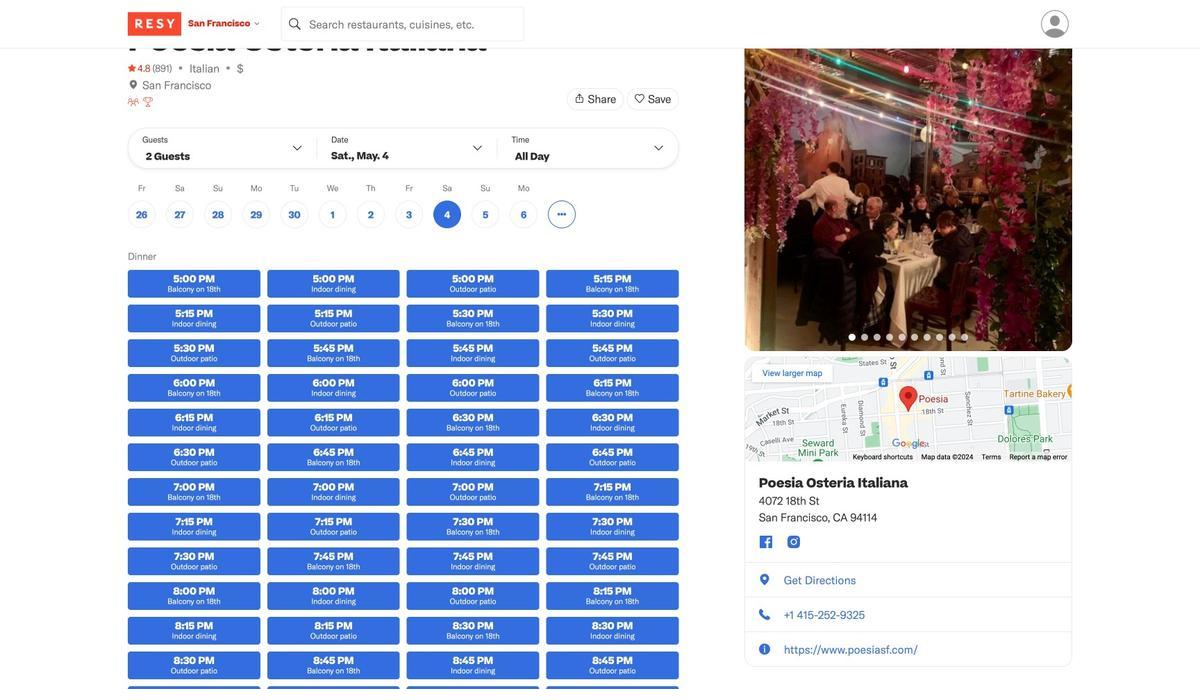 Task type: locate. For each thing, give the bounding box(es) containing it.
None field
[[281, 7, 524, 41]]

891 reviews element
[[152, 61, 172, 75]]



Task type: describe. For each thing, give the bounding box(es) containing it.
4.8 out of 5 stars image
[[128, 61, 150, 75]]

Search restaurants, cuisines, etc. text field
[[281, 7, 524, 41]]



